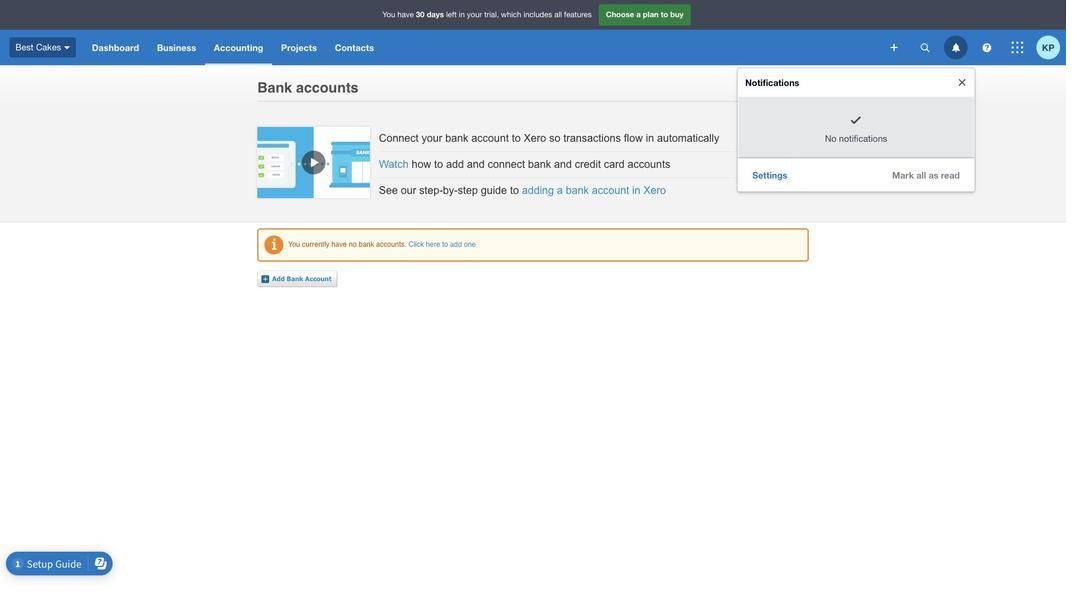 Task type: locate. For each thing, give the bounding box(es) containing it.
0 vertical spatial you
[[383, 10, 396, 19]]

you left 30
[[383, 10, 396, 19]]

bank
[[258, 80, 292, 96], [287, 275, 303, 282]]

in
[[459, 10, 465, 19], [646, 132, 655, 144], [633, 185, 641, 197]]

have
[[398, 10, 414, 19], [332, 240, 347, 248]]

transactions
[[564, 132, 621, 144]]

1 horizontal spatial you
[[383, 10, 396, 19]]

accounts down flow
[[628, 158, 671, 170]]

group
[[738, 68, 976, 191]]

your left trial, at the top left of page
[[467, 10, 482, 19]]

add bank account
[[272, 275, 332, 282]]

how
[[412, 158, 432, 170]]

add left 'one'
[[450, 240, 462, 248]]

bank
[[446, 132, 469, 144], [528, 158, 552, 170], [566, 185, 589, 197], [359, 240, 374, 248]]

1 horizontal spatial your
[[467, 10, 482, 19]]

0 horizontal spatial all
[[555, 10, 562, 19]]

1 vertical spatial accounts
[[628, 158, 671, 170]]

1 vertical spatial your
[[422, 132, 443, 144]]

bank right add
[[287, 275, 303, 282]]

you currently have no bank accounts. click here to add one
[[288, 240, 476, 248]]

settings button
[[743, 163, 797, 187]]

0 vertical spatial have
[[398, 10, 414, 19]]

projects button
[[272, 30, 326, 65]]

you left the currently
[[288, 240, 300, 248]]

0 vertical spatial xero
[[524, 132, 547, 144]]

watch how to add and connect bank and credit card accounts
[[379, 158, 671, 170]]

0 vertical spatial in
[[459, 10, 465, 19]]

in right flow
[[646, 132, 655, 144]]

card
[[604, 158, 625, 170]]

here
[[426, 240, 441, 248]]

includes
[[524, 10, 553, 19]]

1 vertical spatial a
[[557, 185, 563, 197]]

have left no on the top of page
[[332, 240, 347, 248]]

0 vertical spatial your
[[467, 10, 482, 19]]

2 vertical spatial in
[[633, 185, 641, 197]]

bank right no on the top of page
[[359, 240, 374, 248]]

add
[[446, 158, 464, 170], [450, 240, 462, 248]]

1 horizontal spatial accounts
[[628, 158, 671, 170]]

you
[[383, 10, 396, 19], [288, 240, 300, 248]]

svg image inside best cakes popup button
[[64, 46, 70, 49]]

in right left
[[459, 10, 465, 19]]

1 vertical spatial account
[[592, 185, 630, 197]]

1 vertical spatial you
[[288, 240, 300, 248]]

a
[[637, 10, 641, 19], [557, 185, 563, 197]]

have inside you have 30 days left in your trial, which includes all features
[[398, 10, 414, 19]]

0 horizontal spatial a
[[557, 185, 563, 197]]

contacts button
[[326, 30, 383, 65]]

0 vertical spatial all
[[555, 10, 562, 19]]

30
[[416, 10, 425, 19]]

a left plan
[[637, 10, 641, 19]]

watch link
[[379, 158, 409, 170]]

account up connect
[[472, 132, 509, 144]]

accounting button
[[205, 30, 272, 65]]

our
[[401, 185, 417, 197]]

0 vertical spatial a
[[637, 10, 641, 19]]

have left 30
[[398, 10, 414, 19]]

read
[[942, 169, 961, 180]]

1 vertical spatial all
[[917, 169, 927, 180]]

1 vertical spatial bank
[[287, 275, 303, 282]]

currently
[[302, 240, 330, 248]]

to
[[661, 10, 669, 19], [512, 132, 521, 144], [435, 158, 443, 170], [510, 185, 519, 197], [442, 240, 448, 248]]

features
[[564, 10, 592, 19]]

1 horizontal spatial have
[[398, 10, 414, 19]]

one
[[464, 240, 476, 248]]

1 horizontal spatial and
[[555, 158, 572, 170]]

accounts down contacts
[[296, 80, 359, 96]]

kp
[[1043, 42, 1055, 53]]

0 horizontal spatial account
[[472, 132, 509, 144]]

click here to add one link
[[409, 240, 476, 248]]

your
[[467, 10, 482, 19], [422, 132, 443, 144]]

step-
[[420, 185, 443, 197]]

no
[[349, 240, 357, 248]]

connect
[[379, 132, 419, 144]]

0 horizontal spatial you
[[288, 240, 300, 248]]

1 vertical spatial have
[[332, 240, 347, 248]]

mark all as read button
[[883, 163, 970, 187]]

bank up adding
[[528, 158, 552, 170]]

trial,
[[485, 10, 499, 19]]

in down flow
[[633, 185, 641, 197]]

account down card
[[592, 185, 630, 197]]

buy
[[671, 10, 684, 19]]

xero
[[524, 132, 547, 144], [644, 185, 667, 197]]

bank inside add bank account 'link'
[[287, 275, 303, 282]]

days
[[427, 10, 444, 19]]

your up how
[[422, 132, 443, 144]]

1 vertical spatial in
[[646, 132, 655, 144]]

choose
[[606, 10, 635, 19]]

add bank account link
[[262, 270, 338, 287]]

0 horizontal spatial in
[[459, 10, 465, 19]]

all left as
[[917, 169, 927, 180]]

and left credit
[[555, 158, 572, 170]]

projects
[[281, 42, 317, 53]]

no
[[826, 134, 837, 144]]

0 vertical spatial add
[[446, 158, 464, 170]]

2 horizontal spatial in
[[646, 132, 655, 144]]

accounts
[[296, 80, 359, 96], [628, 158, 671, 170]]

and
[[467, 158, 485, 170], [555, 158, 572, 170]]

settings
[[753, 169, 788, 180]]

so
[[550, 132, 561, 144]]

mark
[[893, 169, 915, 180]]

0 horizontal spatial and
[[467, 158, 485, 170]]

0 horizontal spatial svg image
[[64, 46, 70, 49]]

no notifications
[[826, 134, 888, 144]]

account
[[472, 132, 509, 144], [592, 185, 630, 197]]

1 horizontal spatial all
[[917, 169, 927, 180]]

group containing notifications
[[738, 68, 976, 191]]

connect your bank account to xero so transactions flow in automatically
[[379, 132, 720, 144]]

0 horizontal spatial accounts
[[296, 80, 359, 96]]

to up the watch how to add and connect bank and credit card accounts
[[512, 132, 521, 144]]

and up step
[[467, 158, 485, 170]]

svg image
[[1012, 42, 1024, 53], [921, 43, 930, 52], [953, 43, 960, 52]]

bank down credit
[[566, 185, 589, 197]]

bank accounts
[[258, 80, 359, 96]]

to left buy
[[661, 10, 669, 19]]

0 horizontal spatial have
[[332, 240, 347, 248]]

1 horizontal spatial a
[[637, 10, 641, 19]]

banner
[[0, 0, 1067, 191]]

all
[[555, 10, 562, 19], [917, 169, 927, 180]]

svg image
[[983, 43, 992, 52], [891, 44, 898, 51], [64, 46, 70, 49]]

1 vertical spatial xero
[[644, 185, 667, 197]]

0 vertical spatial account
[[472, 132, 509, 144]]

2 horizontal spatial svg image
[[1012, 42, 1024, 53]]

automatically
[[658, 132, 720, 144]]

a right adding
[[557, 185, 563, 197]]

0 vertical spatial bank
[[258, 80, 292, 96]]

watch
[[379, 158, 409, 170]]

step
[[458, 185, 478, 197]]

choose a plan to buy
[[606, 10, 684, 19]]

all left the features
[[555, 10, 562, 19]]

as
[[929, 169, 939, 180]]

all inside you have 30 days left in your trial, which includes all features
[[555, 10, 562, 19]]

business
[[157, 42, 196, 53]]

you inside you have 30 days left in your trial, which includes all features
[[383, 10, 396, 19]]

1 horizontal spatial in
[[633, 185, 641, 197]]

to right 'here' in the top of the page
[[442, 240, 448, 248]]

flow
[[624, 132, 643, 144]]

add up by-
[[446, 158, 464, 170]]

bank down projects
[[258, 80, 292, 96]]

your inside you have 30 days left in your trial, which includes all features
[[467, 10, 482, 19]]



Task type: vqa. For each thing, say whether or not it's contained in the screenshot.
new contact button
no



Task type: describe. For each thing, give the bounding box(es) containing it.
1 horizontal spatial svg image
[[953, 43, 960, 52]]

1 horizontal spatial account
[[592, 185, 630, 197]]

0 horizontal spatial your
[[422, 132, 443, 144]]

to right how
[[435, 158, 443, 170]]

best
[[15, 42, 34, 52]]

connect
[[488, 158, 525, 170]]

notifications
[[746, 77, 800, 88]]

group inside banner
[[738, 68, 976, 191]]

in inside you have 30 days left in your trial, which includes all features
[[459, 10, 465, 19]]

account
[[305, 275, 332, 282]]

1 vertical spatial add
[[450, 240, 462, 248]]

bank up by-
[[446, 132, 469, 144]]

best cakes
[[15, 42, 61, 52]]

by-
[[443, 185, 458, 197]]

accounting
[[214, 42, 263, 53]]

banner containing kp
[[0, 0, 1067, 191]]

which
[[501, 10, 522, 19]]

cakes
[[36, 42, 61, 52]]

1 horizontal spatial svg image
[[891, 44, 898, 51]]

to right guide
[[510, 185, 519, 197]]

see our step-by-step guide to adding a bank account in xero
[[379, 185, 667, 197]]

adding a bank account in xero link
[[522, 185, 667, 197]]

adding
[[522, 185, 554, 197]]

0 horizontal spatial xero
[[524, 132, 547, 144]]

accounts.
[[376, 240, 407, 248]]

you for 30
[[383, 10, 396, 19]]

business button
[[148, 30, 205, 65]]

best cakes button
[[0, 30, 83, 65]]

dashboard link
[[83, 30, 148, 65]]

2 horizontal spatial svg image
[[983, 43, 992, 52]]

kp button
[[1037, 30, 1067, 65]]

0 vertical spatial accounts
[[296, 80, 359, 96]]

guide
[[481, 185, 507, 197]]

1 and from the left
[[467, 158, 485, 170]]

plan
[[643, 10, 659, 19]]

you for have
[[288, 240, 300, 248]]

you have 30 days left in your trial, which includes all features
[[383, 10, 592, 19]]

0 horizontal spatial svg image
[[921, 43, 930, 52]]

all inside button
[[917, 169, 927, 180]]

credit
[[575, 158, 601, 170]]

1 horizontal spatial xero
[[644, 185, 667, 197]]

dashboard
[[92, 42, 139, 53]]

click
[[409, 240, 424, 248]]

see
[[379, 185, 398, 197]]

2 and from the left
[[555, 158, 572, 170]]

add
[[272, 275, 285, 282]]

contacts
[[335, 42, 374, 53]]

notifications
[[840, 134, 888, 144]]

mark all as read
[[893, 169, 961, 180]]

left
[[446, 10, 457, 19]]



